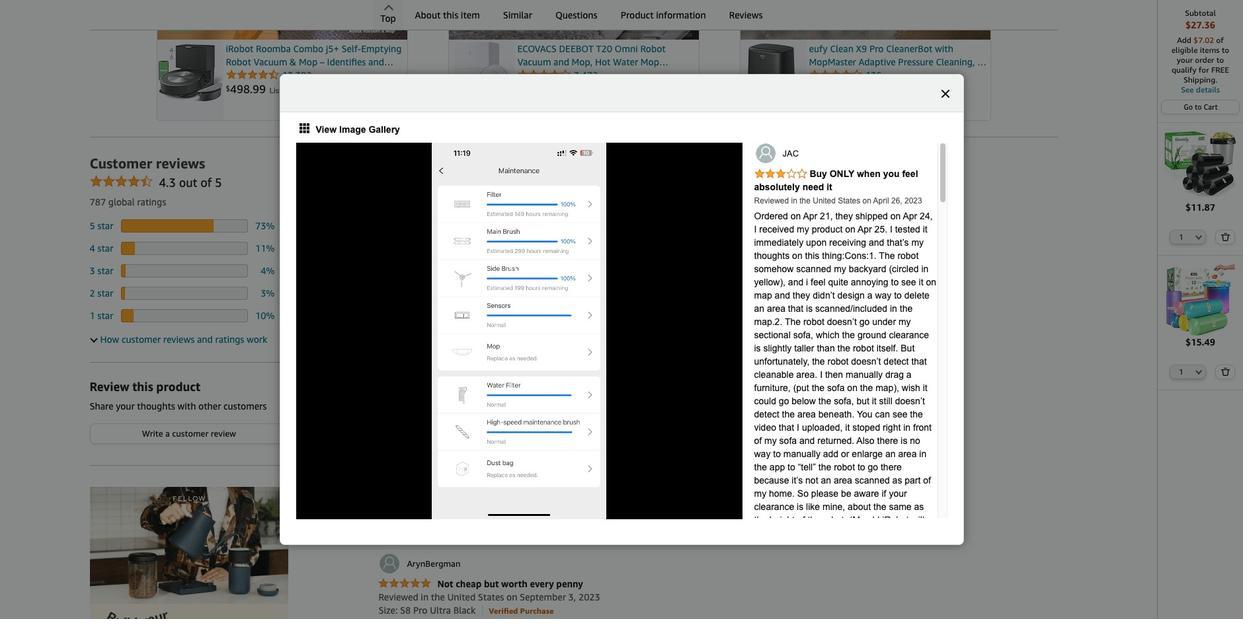 Task type: describe. For each thing, give the bounding box(es) containing it.
to up it's
[[788, 462, 796, 473]]

in right (circled
[[922, 264, 929, 274]]

to down (circled
[[891, 277, 899, 288]]

in right right
[[904, 423, 911, 433]]

1 horizontal spatial they
[[734, 189, 755, 200]]

is left no
[[901, 436, 908, 446]]

1 vertical spatial will
[[872, 568, 885, 579]]

0 horizontal spatial scanned
[[797, 264, 832, 274]]

1 horizontal spatial apr
[[858, 224, 872, 235]]

robot up the photos
[[804, 317, 825, 327]]

customer inside customers like the cleaning and mopping capabilities of the robotic vacuum cleaner. they say it cleans the floors much better, and the mopping function does a decent job. they also appreciate the hands-free automated floor cleaning, and find the app interface to be user friendly. customers are also impressed with the appearance of the vacuum, saying it has a much better-looking finish. ai-generated from the text of customer reviews
[[487, 243, 521, 253]]

it down beneath.
[[845, 423, 850, 433]]

that right video at the right
[[779, 423, 795, 433]]

of down 'floor'
[[446, 228, 455, 239]]

area up map.2.
[[767, 304, 786, 314]]

2 horizontal spatial but
[[857, 396, 870, 407]]

states inside buy only when you feel absolutely need it reviewed in the united states on april 26, 2023
[[838, 196, 861, 206]]

2 horizontal spatial as
[[914, 502, 924, 513]]

it left 'still'
[[872, 396, 877, 407]]

1 vertical spatial 5
[[90, 220, 95, 232]]

penny
[[556, 578, 583, 590]]

the down delete
[[900, 304, 913, 314]]

can
[[875, 409, 890, 420]]

write a customer review
[[142, 429, 236, 439]]

1 horizontal spatial also
[[745, 215, 762, 226]]

0 vertical spatial mopping
[[515, 189, 553, 200]]

it right wish
[[923, 383, 928, 394]]

1 vertical spatial they
[[652, 202, 672, 213]]

united inside buy only when you feel absolutely need it reviewed in the united states on april 26, 2023
[[813, 196, 836, 206]]

i up the floor.
[[818, 542, 820, 552]]

reviewed inside top reviews "element"
[[379, 592, 418, 603]]

cleaning
[[459, 189, 494, 200]]

to down enlarge
[[858, 462, 866, 473]]

customers say
[[379, 168, 450, 181]]

i right 25.
[[890, 224, 893, 235]]

0 vertical spatial same
[[889, 502, 912, 513]]

the up mops
[[908, 568, 921, 579]]

job.
[[634, 202, 649, 213]]

feel inside ordered on apr 21, they shipped on apr 24, i received my product on apr 25. i tested it immediately upon receiving and that's my thoughts on this thing:cons:1. the robot somehow scanned my backyard (circled in yellow), and i feel quite annoying to see it on map and they didn't design a way to delete an area that is scanned/included in the map.2. the robot doesn't go under my sectional sofa, which the ground clearance is slightly taller than the robot itself. but unfortunately, the robot doesn't detect that cleanable area. i then manually drag a furniture, (put the sofa on the map), wish it could go below the sofa, but it still doesn't detect the area beneath. you can see the video that i uploaded, it stoped right in front of my sofa and returned. also there is no way to manually add or enlarge an area in the app to "tell" the robot to go there because it's not an area scanned as part of my home. so please be aware if your clearance is like mine, about the same as the height of the robot. (my old irobot will go below my sofa without a problem at all)3. two areas that i circled in green are rugs on the hardwood floor. the robot detected them, but during mopping, it will treat the rugs the same as the wood floor, so it mops and damps my area carpet. fyi- it will not mop when the
[[811, 277, 826, 288]]

0 vertical spatial 5
[[215, 175, 222, 190]]

with inside customers like the cleaning and mopping capabilities of the robotic vacuum cleaner. they say it cleans the floors much better, and the mopping function does a decent job. they also appreciate the hands-free automated floor cleaning, and find the app interface to be user friendly. customers are also impressed with the appearance of the vacuum, saying it has a much better-looking finish. ai-generated from the text of customer reviews
[[809, 215, 828, 226]]

is down so
[[797, 502, 804, 513]]

1 horizontal spatial as
[[893, 476, 902, 486]]

and up mop
[[754, 595, 770, 605]]

under
[[873, 317, 896, 327]]

36%
[[522, 103, 538, 113]]

1 vertical spatial way
[[754, 449, 771, 460]]

2 vertical spatial will
[[897, 595, 910, 605]]

customers for customers like the cleaning and mopping capabilities of the robotic vacuum cleaner. they say it cleans the floors much better, and the mopping function does a decent job. they also appreciate the hands-free automated floor cleaning, and find the app interface to be user friendly. customers are also impressed with the appearance of the vacuum, saying it has a much better-looking finish. ai-generated from the text of customer reviews
[[379, 189, 423, 200]]

on up delete
[[926, 277, 937, 288]]

area up "please"
[[834, 476, 853, 486]]

it inside buy only when you feel absolutely need it reviewed in the united states on april 26, 2023
[[827, 182, 833, 192]]

1 vertical spatial sofa,
[[834, 396, 854, 407]]

ease of use
[[464, 269, 511, 280]]

floor
[[427, 215, 447, 226]]

my right under
[[899, 317, 911, 327]]

0 vertical spatial manually
[[846, 370, 883, 380]]

on down cleans
[[791, 211, 801, 222]]

suction
[[422, 294, 454, 306]]

the down add
[[819, 462, 832, 473]]

the up because
[[754, 462, 767, 473]]

the up ultra at the bottom of the page
[[431, 592, 445, 603]]

thing:cons:1.
[[822, 251, 877, 261]]

2 vertical spatial the
[[836, 555, 851, 566]]

1 vertical spatial scanned
[[855, 476, 890, 486]]

automated
[[379, 215, 425, 226]]

the up decent
[[616, 189, 630, 200]]

is down didn't
[[806, 304, 813, 314]]

of right text
[[478, 243, 485, 253]]

it's
[[792, 476, 803, 486]]

3
[[90, 265, 95, 277]]

part
[[905, 476, 921, 486]]

the down buy
[[810, 189, 824, 200]]

1 vertical spatial mopping
[[496, 202, 533, 213]]

september
[[520, 592, 566, 603]]

them,
[[754, 568, 778, 579]]

go up ground
[[860, 317, 870, 327]]

share
[[90, 401, 113, 412]]

area down no
[[898, 449, 917, 460]]

0 vertical spatial sofa
[[827, 383, 845, 394]]

3 star link
[[90, 265, 113, 277]]

quite
[[828, 277, 849, 288]]

carpet.
[[839, 595, 867, 605]]

image
[[339, 124, 366, 135]]

it up delete
[[919, 277, 924, 288]]

without
[[829, 528, 858, 539]]

of up decent
[[605, 189, 613, 200]]

shipping.
[[1184, 75, 1218, 85]]

and left i
[[788, 277, 804, 288]]

are inside ordered on apr 21, they shipped on apr 24, i received my product on apr 25. i tested it immediately upon receiving and that's my thoughts on this thing:cons:1. the robot somehow scanned my backyard (circled in yellow), and i feel quite annoying to see it on map and they didn't design a way to delete an area that is scanned/included in the map.2. the robot doesn't go under my sectional sofa, which the ground clearance is slightly taller than the robot itself. but unfortunately, the robot doesn't detect that cleanable area. i then manually drag a furniture, (put the sofa on the map), wish it could go below the sofa, but it still doesn't detect the area beneath. you can see the video that i uploaded, it stoped right in front of my sofa and returned. also there is no way to manually add or enlarge an area in the app to "tell" the robot to go there because it's not an area scanned as part of my home. so please be aware if your clearance is like mine, about the same as the height of the robot. (my old irobot will go below my sofa without a problem at all)3. two areas that i circled in green are rugs on the hardwood floor. the robot detected them, but during mopping, it will treat the rugs the same as the wood floor, so it mops and damps my area carpet. fyi- it will not mop when the
[[888, 542, 902, 552]]

4%
[[261, 265, 275, 277]]

saying
[[511, 228, 537, 239]]

than
[[817, 343, 835, 354]]

1 horizontal spatial not
[[913, 595, 926, 605]]

ordered
[[754, 211, 788, 222]]

0 vertical spatial the
[[879, 251, 895, 261]]

2 horizontal spatial apr
[[903, 211, 918, 222]]

app inside ordered on apr 21, they shipped on apr 24, i received my product on apr 25. i tested it immediately upon receiving and that's my thoughts on this thing:cons:1. the robot somehow scanned my backyard (circled in yellow), and i feel quite annoying to see it on map and they didn't design a way to delete an area that is scanned/included in the map.2. the robot doesn't go under my sectional sofa, which the ground clearance is slightly taller than the robot itself. but unfortunately, the robot doesn't detect that cleanable area. i then manually drag a furniture, (put the sofa on the map), wish it could go below the sofa, but it still doesn't detect the area beneath. you can see the video that i uploaded, it stoped right in front of my sofa and returned. also there is no way to manually add or enlarge an area in the app to "tell" the robot to go there because it's not an area scanned as part of my home. so please be aware if your clearance is like mine, about the same as the height of the robot. (my old irobot will go below my sofa without a problem at all)3. two areas that i circled in green are rugs on the hardwood floor. the robot detected them, but during mopping, it will treat the rugs the same as the wood floor, so it mops and damps my area carpet. fyi- it will not mop when the
[[770, 462, 785, 473]]

1 horizontal spatial an
[[821, 476, 831, 486]]

1 vertical spatial with
[[427, 331, 452, 346]]

0 vertical spatial an
[[754, 304, 765, 314]]

on up receiving
[[845, 224, 856, 235]]

2 horizontal spatial will
[[912, 515, 925, 526]]

app inside customers like the cleaning and mopping capabilities of the robotic vacuum cleaner. they say it cleans the floors much better, and the mopping function does a decent job. they also appreciate the hands-free automated floor cleaning, and find the app interface to be user friendly. customers are also impressed with the appearance of the vacuum, saying it has a much better-looking finish. ai-generated from the text of customer reviews
[[543, 215, 559, 226]]

my up areas
[[794, 528, 806, 539]]

close image
[[942, 90, 949, 98]]

vacuum,
[[473, 228, 508, 239]]

the left the height
[[754, 515, 767, 526]]

i left uploaded,
[[797, 423, 800, 433]]

all)3.
[[915, 528, 935, 539]]

furniture,
[[754, 383, 791, 394]]

787 global ratings
[[90, 196, 166, 208]]

appreciate
[[694, 202, 738, 213]]

of eligible items to your order to qualify for free shipping.
[[1172, 35, 1230, 85]]

your for this
[[116, 401, 135, 412]]

the up beneath.
[[819, 396, 832, 407]]

when inside buy only when you feel absolutely need it reviewed in the united states on april 26, 2023
[[857, 169, 881, 179]]

the right than
[[838, 343, 851, 354]]

i
[[806, 277, 808, 288]]

0 vertical spatial doesn't
[[827, 317, 857, 327]]

all
[[781, 331, 791, 343]]

of down video at the right
[[754, 436, 762, 446]]

the down cleaning,
[[457, 228, 471, 239]]

to right order
[[1217, 55, 1224, 65]]

73%
[[255, 220, 275, 232]]

decent
[[603, 202, 631, 213]]

1 vertical spatial doesn't
[[851, 357, 881, 367]]

(my
[[850, 515, 865, 526]]

1 horizontal spatial rugs
[[904, 542, 922, 552]]

2 vertical spatial doesn't
[[895, 396, 925, 407]]

0 horizontal spatial the
[[785, 317, 801, 327]]

in down 'without'
[[852, 542, 859, 552]]

star for 3 star
[[97, 265, 113, 277]]

robot down the or
[[834, 462, 855, 473]]

go down furniture,
[[779, 396, 789, 407]]

verified purchase
[[489, 606, 554, 616]]

the up front
[[910, 409, 923, 420]]

0 vertical spatial see
[[902, 277, 917, 288]]

your for eligible
[[1177, 55, 1193, 65]]

reviews for customer reviews
[[156, 155, 205, 172]]

didn't
[[813, 290, 835, 301]]

area down next icon
[[798, 409, 816, 420]]

not cheap but worth every penny
[[438, 578, 583, 590]]

every
[[530, 578, 554, 590]]

robot down ground
[[853, 343, 874, 354]]

1 vertical spatial sofa
[[780, 436, 797, 446]]

1 horizontal spatial detect
[[884, 357, 909, 367]]

annoying
[[851, 277, 889, 288]]

better-
[[598, 228, 628, 239]]

to inside customers like the cleaning and mopping capabilities of the robotic vacuum cleaner. they say it cleans the floors much better, and the mopping function does a decent job. they also appreciate the hands-free automated floor cleaning, and find the app interface to be user friendly. customers are also impressed with the appearance of the vacuum, saying it has a much better-looking finish. ai-generated from the text of customer reviews
[[602, 215, 610, 226]]

i down ordered
[[754, 224, 757, 235]]

my down video at the right
[[765, 436, 777, 446]]

2 vertical spatial as
[[816, 581, 825, 592]]

product
[[621, 9, 654, 21]]

1 horizontal spatial but
[[780, 568, 793, 579]]

video
[[754, 423, 776, 433]]

in inside top reviews "element"
[[421, 592, 429, 603]]

11% link
[[255, 243, 275, 254]]

to up because
[[773, 449, 781, 460]]

purchase
[[520, 606, 554, 616]]

robot down green
[[854, 555, 875, 566]]

0 vertical spatial clearance
[[889, 330, 929, 341]]

qualify
[[1172, 65, 1197, 75]]

0 horizontal spatial sofa,
[[793, 330, 814, 341]]

images
[[455, 331, 495, 346]]

that's
[[887, 237, 909, 248]]

in up under
[[890, 304, 897, 314]]

1 vertical spatial dropdown image
[[457, 491, 464, 496]]

that up the floor.
[[800, 542, 815, 552]]

1 for $15.49
[[1180, 368, 1184, 377]]

of inside button
[[486, 269, 495, 280]]

my right damps
[[803, 595, 815, 605]]

that down but
[[912, 357, 927, 367]]

gallery
[[369, 124, 400, 135]]

0 horizontal spatial apr
[[803, 211, 818, 222]]

3,472 link
[[518, 70, 598, 81]]

0 horizontal spatial united
[[447, 592, 476, 603]]

21,
[[820, 211, 833, 222]]

the down damps
[[800, 608, 813, 618]]

to left delete
[[894, 290, 902, 301]]

off
[[540, 103, 551, 113]]

1 vertical spatial there
[[881, 462, 902, 473]]

0 horizontal spatial much
[[405, 202, 429, 213]]

1 horizontal spatial dropdown image
[[1196, 370, 1203, 375]]

0 horizontal spatial they
[[793, 290, 810, 301]]

delete image
[[1221, 233, 1231, 241]]

cart
[[1204, 103, 1218, 111]]

to right items at the right top of page
[[1222, 45, 1230, 55]]

$15.49
[[1186, 337, 1216, 348]]

1 vertical spatial same
[[790, 581, 813, 592]]

suction power
[[422, 294, 483, 306]]

on down immediately
[[792, 251, 803, 261]]

1 vertical spatial see
[[893, 409, 908, 420]]

a right does
[[596, 202, 601, 213]]

floor.
[[813, 555, 833, 566]]

hommaly 1.2 gallon 240 pcs small black trash bags, strong garbage bags, bathroom trash can bin liners unscented, mini plastic bags for office, waste basket liner, fit 3,4.5,6 liters, 0.5,0.8,1,1.2 gal image
[[1165, 128, 1237, 201]]

wish
[[902, 383, 921, 394]]

go to cart link
[[1162, 101, 1239, 114]]

0 vertical spatial below
[[792, 396, 816, 407]]

the down (put
[[782, 409, 795, 420]]

height
[[770, 515, 795, 526]]

the up not cheap but worth every penny 'link' in the bottom left of the page
[[479, 523, 497, 537]]

0 horizontal spatial rugs
[[754, 581, 772, 592]]

it up hands-
[[773, 189, 779, 200]]

2 star
[[90, 288, 113, 299]]

1 horizontal spatial much
[[572, 228, 596, 239]]

robot up then
[[828, 357, 849, 367]]

design
[[838, 290, 865, 301]]

the up saying
[[527, 215, 541, 226]]

other
[[198, 401, 221, 412]]

1 vertical spatial below
[[767, 528, 791, 539]]

top for top
[[380, 13, 396, 24]]

circled
[[823, 542, 850, 552]]

0 vertical spatial they
[[836, 211, 853, 222]]

problem
[[869, 528, 902, 539]]

progress bar for 4 star
[[121, 242, 248, 255]]

and up the vacuum,
[[490, 215, 506, 226]]

go
[[1184, 103, 1193, 111]]

are inside customers like the cleaning and mopping capabilities of the robotic vacuum cleaner. they say it cleans the floors much better, and the mopping function does a decent job. they also appreciate the hands-free automated floor cleaning, and find the app interface to be user friendly. customers are also impressed with the appearance of the vacuum, saying it has a much better-looking finish. ai-generated from the text of customer reviews
[[729, 215, 743, 226]]

the down than
[[812, 357, 825, 367]]

interface
[[562, 215, 599, 226]]

1 horizontal spatial from
[[448, 523, 476, 537]]

and down 25.
[[869, 237, 885, 248]]

top for top reviews from the united states
[[379, 523, 399, 537]]

go down enlarge
[[868, 462, 878, 473]]

24,
[[920, 211, 933, 222]]

ordered on apr 21, they shipped on apr 24, i received my product on apr 25. i tested it immediately upon receiving and that's my thoughts on this thing:cons:1. the robot somehow scanned my backyard (circled in yellow), and i feel quite annoying to see it on map and they didn't design a way to delete an area that is scanned/included in the map.2. the robot doesn't go under my sectional sofa, which the ground clearance is slightly taller than the robot itself. but unfortunately, the robot doesn't detect that cleanable area. i then manually drag a furniture, (put the sofa on the map), wish it could go below the sofa, but it still doesn't detect the area beneath. you can see the video that i uploaded, it stoped right in front of my sofa and returned. also there is no way to manually add or enlarge an area in the app to "tell" the robot to go there because it's not an area scanned as part of my home. so please be aware if your clearance is like mine, about the same as the height of the robot. (my old irobot will go below my sofa without a problem at all)3. two areas that i circled in green are rugs on the hardwood floor. the robot detected them, but during mopping, it will treat the rugs the same as the wood floor, so it mops and damps my area carpet. fyi- it will not mop when the 
[[754, 211, 937, 620]]

home.
[[769, 489, 795, 499]]

area.
[[797, 370, 818, 380]]

and up cleaning,
[[461, 202, 477, 213]]

out
[[179, 175, 197, 190]]

itself.
[[877, 343, 898, 354]]

a right has
[[565, 228, 570, 239]]

cleans
[[781, 189, 807, 200]]

in inside buy only when you feel absolutely need it reviewed in the united states on april 26, 2023
[[791, 196, 798, 206]]

uploaded,
[[802, 423, 843, 433]]

my down because
[[754, 489, 767, 499]]

0 vertical spatial also
[[675, 202, 691, 213]]

the left hands-
[[740, 202, 754, 213]]

10%
[[255, 310, 275, 322]]

feel inside buy only when you feel absolutely need it reviewed in the united states on april 26, 2023
[[902, 169, 918, 179]]

buy
[[810, 169, 827, 179]]

on inside top reviews "element"
[[507, 592, 518, 603]]

my down tested
[[912, 237, 924, 248]]

see details
[[1181, 85, 1220, 95]]

text
[[461, 243, 476, 253]]

(circled
[[889, 264, 919, 274]]

generated
[[389, 243, 426, 253]]

1 vertical spatial united
[[500, 523, 538, 537]]

drag
[[886, 370, 904, 380]]

the down mopping,
[[828, 581, 841, 592]]

1 horizontal spatial way
[[875, 290, 892, 301]]

1 horizontal spatial sofa
[[809, 528, 826, 539]]

reviewed inside buy only when you feel absolutely need it reviewed in the united states on april 26, 2023
[[754, 196, 789, 206]]

cleanable
[[754, 370, 794, 380]]

still
[[879, 396, 893, 407]]



Task type: locate. For each thing, give the bounding box(es) containing it.
progress bar for 2 star
[[121, 287, 248, 300]]

on up you
[[848, 383, 858, 394]]

an down map
[[754, 304, 765, 314]]

reviews with images
[[379, 331, 495, 346]]

2 progress bar from the top
[[121, 242, 248, 255]]

states up "shipped"
[[838, 196, 861, 206]]

manually up the map),
[[846, 370, 883, 380]]

1 vertical spatial from
[[448, 523, 476, 537]]

3 star
[[90, 265, 113, 277]]

0 vertical spatial product
[[812, 224, 843, 235]]

| image
[[482, 607, 483, 616]]

see up slightly at bottom right
[[763, 331, 778, 343]]

2 horizontal spatial an
[[886, 449, 896, 460]]

0 horizontal spatial dropdown image
[[457, 491, 464, 496]]

1 horizontal spatial clearance
[[889, 330, 929, 341]]

see all photos link
[[763, 331, 828, 343]]

1 vertical spatial an
[[886, 449, 896, 460]]

see for reviews with images
[[763, 331, 778, 343]]

in down no
[[920, 449, 927, 460]]

1 inside top reviews "element"
[[90, 310, 95, 322]]

quality
[[755, 269, 787, 280]]

there
[[877, 436, 898, 446], [881, 462, 902, 473]]

of right out
[[201, 175, 212, 190]]

star for 5 star
[[97, 220, 113, 232]]

like inside customers like the cleaning and mopping capabilities of the robotic vacuum cleaner. they say it cleans the floors much better, and the mopping function does a decent job. they also appreciate the hands-free automated floor cleaning, and find the app interface to be user friendly. customers are also impressed with the appearance of the vacuum, saying it has a much better-looking finish. ai-generated from the text of customer reviews
[[426, 189, 440, 200]]

mopping,
[[824, 568, 862, 579]]

1 vertical spatial 2023
[[579, 592, 600, 603]]

star for 2 star
[[97, 288, 113, 299]]

the
[[879, 251, 895, 261], [785, 317, 801, 327], [836, 555, 851, 566]]

progress bar for 3 star
[[121, 265, 248, 278]]

1 vertical spatial detect
[[754, 409, 780, 420]]

99
[[253, 82, 266, 96]]

there down right
[[877, 436, 898, 446]]

see down (circled
[[902, 277, 917, 288]]

2 vertical spatial customers
[[682, 215, 727, 226]]

the right which
[[842, 330, 855, 341]]

4 star link
[[90, 243, 113, 254]]

it up floor,
[[865, 568, 869, 579]]

the down cleaning
[[479, 202, 493, 213]]

on down all)3.
[[925, 542, 935, 552]]

0 horizontal spatial also
[[675, 202, 691, 213]]

the up better,
[[442, 189, 456, 200]]

cheap
[[456, 578, 482, 590]]

the down that's
[[879, 251, 895, 261]]

sofa, up 'taller'
[[793, 330, 814, 341]]

1 vertical spatial reviews
[[379, 331, 424, 346]]

not cheap but worth every penny link
[[379, 578, 583, 590]]

reviews for reviews with images
[[379, 331, 424, 346]]

2023 inside buy only when you feel absolutely need it reviewed in the united states on april 26, 2023
[[905, 196, 922, 206]]

of
[[1217, 35, 1224, 45], [201, 175, 212, 190], [605, 189, 613, 200], [446, 228, 455, 239], [478, 243, 485, 253], [486, 269, 495, 280], [754, 436, 762, 446], [924, 476, 931, 486], [798, 515, 805, 526]]

1 vertical spatial clearance
[[754, 502, 795, 513]]

my up quite
[[834, 264, 846, 274]]

they right cleaner.
[[734, 189, 755, 200]]

0 vertical spatial there
[[877, 436, 898, 446]]

5 star link
[[90, 220, 113, 232]]

reviews for top reviews from the united states
[[403, 523, 445, 537]]

2 star link
[[90, 288, 113, 299]]

it right so
[[903, 581, 908, 592]]

0 vertical spatial as
[[893, 476, 902, 486]]

5 progress bar from the top
[[121, 310, 248, 323]]

next image
[[812, 397, 820, 406]]

sofa
[[827, 383, 845, 394], [780, 436, 797, 446], [809, 528, 826, 539]]

with inside review this product share your thoughts with other customers
[[178, 401, 196, 412]]

0 horizontal spatial see
[[763, 331, 778, 343]]

go up two
[[754, 528, 765, 539]]

my
[[797, 224, 809, 235], [912, 237, 924, 248], [834, 264, 846, 274], [899, 317, 911, 327], [765, 436, 777, 446], [754, 489, 767, 499], [794, 528, 806, 539], [803, 595, 815, 605]]

rugs down the them,
[[754, 581, 772, 592]]

498
[[230, 82, 250, 96]]

pro
[[413, 605, 428, 616]]

2 vertical spatial your
[[889, 489, 907, 499]]

2 star from the top
[[97, 243, 113, 254]]

top inside "element"
[[379, 523, 399, 537]]

app down the function
[[543, 215, 559, 226]]

when down damps
[[775, 608, 797, 618]]

1 for $11.87
[[1180, 233, 1184, 241]]

0 horizontal spatial will
[[872, 568, 885, 579]]

this inside review this product share your thoughts with other customers
[[132, 380, 153, 394]]

does
[[574, 202, 593, 213]]

1 horizontal spatial this
[[443, 9, 459, 21]]

1 vertical spatial 1
[[90, 310, 95, 322]]

view
[[316, 124, 337, 135]]

progress bar for 1 star
[[121, 310, 248, 323]]

which
[[816, 330, 840, 341]]

the up mopping,
[[836, 555, 851, 566]]

reviews inside customers like the cleaning and mopping capabilities of the robotic vacuum cleaner. they say it cleans the floors much better, and the mopping function does a decent job. they also appreciate the hands-free automated floor cleaning, and find the app interface to be user friendly. customers are also impressed with the appearance of the vacuum, saying it has a much better-looking finish. ai-generated from the text of customer reviews
[[523, 243, 550, 253]]

1 vertical spatial thoughts
[[137, 401, 175, 412]]

your right share
[[116, 401, 135, 412]]

see inside top reviews "element"
[[763, 331, 778, 343]]

your left order
[[1177, 55, 1193, 65]]

customer
[[90, 155, 152, 172]]

1 horizontal spatial your
[[889, 489, 907, 499]]

0 vertical spatial like
[[426, 189, 440, 200]]

be inside ordered on apr 21, they shipped on apr 24, i received my product on apr 25. i tested it immediately upon receiving and that's my thoughts on this thing:cons:1. the robot somehow scanned my backyard (circled in yellow), and i feel quite annoying to see it on map and they didn't design a way to delete an area that is scanned/included in the map.2. the robot doesn't go under my sectional sofa, which the ground clearance is slightly taller than the robot itself. but unfortunately, the robot doesn't detect that cleanable area. i then manually drag a furniture, (put the sofa on the map), wish it could go below the sofa, but it still doesn't detect the area beneath. you can see the video that i uploaded, it stoped right in front of my sofa and returned. also there is no way to manually add or enlarge an area in the app to "tell" the robot to go there because it's not an area scanned as part of my home. so please be aware if your clearance is like mine, about the same as the height of the robot. (my old irobot will go below my sofa without a problem at all)3. two areas that i circled in green are rugs on the hardwood floor. the robot detected them, but during mopping, it will treat the rugs the same as the wood floor, so it mops and damps my area carpet. fyi- it will not mop when the
[[841, 489, 852, 499]]

treat
[[887, 568, 906, 579]]

the up next icon
[[812, 383, 825, 394]]

area
[[767, 304, 786, 314], [798, 409, 816, 420], [898, 449, 917, 460], [834, 476, 853, 486], [818, 595, 836, 605]]

the left text
[[447, 243, 459, 253]]

0 vertical spatial from
[[428, 243, 445, 253]]

3 progress bar from the top
[[121, 265, 248, 278]]

0 vertical spatial sofa,
[[793, 330, 814, 341]]

thoughts up somehow at right
[[754, 251, 790, 261]]

an up "please"
[[821, 476, 831, 486]]

customers for customers say
[[379, 168, 431, 181]]

with
[[809, 215, 828, 226], [427, 331, 452, 346], [178, 401, 196, 412]]

1 horizontal spatial same
[[889, 502, 912, 513]]

they up friendly.
[[652, 202, 672, 213]]

reviewed
[[754, 196, 789, 206], [379, 592, 418, 603]]

will up floor,
[[872, 568, 885, 579]]

but
[[901, 343, 915, 354]]

the up damps
[[775, 581, 788, 592]]

0 vertical spatial detect
[[884, 357, 909, 367]]

product inside ordered on apr 21, they shipped on apr 24, i received my product on apr 25. i tested it immediately upon receiving and that's my thoughts on this thing:cons:1. the robot somehow scanned my backyard (circled in yellow), and i feel quite annoying to see it on map and they didn't design a way to delete an area that is scanned/included in the map.2. the robot doesn't go under my sectional sofa, which the ground clearance is slightly taller than the robot itself. but unfortunately, the robot doesn't detect that cleanable area. i then manually drag a furniture, (put the sofa on the map), wish it could go below the sofa, but it still doesn't detect the area beneath. you can see the video that i uploaded, it stoped right in front of my sofa and returned. also there is no way to manually add or enlarge an area in the app to "tell" the robot to go there because it's not an area scanned as part of my home. so please be aware if your clearance is like mine, about the same as the height of the robot. (my old irobot will go below my sofa without a problem at all)3. two areas that i circled in green are rugs on the hardwood floor. the robot detected them, but during mopping, it will treat the rugs the same as the wood floor, so it mops and damps my area carpet. fyi- it will not mop when the
[[812, 224, 843, 235]]

2 horizontal spatial states
[[838, 196, 861, 206]]

0 vertical spatial they
[[734, 189, 755, 200]]

cleaner.
[[700, 189, 732, 200]]

the down if on the right
[[874, 502, 887, 513]]

0 vertical spatial reviews
[[729, 9, 763, 21]]

you
[[857, 409, 873, 420]]

dropdown image
[[1196, 370, 1203, 375], [457, 491, 464, 496]]

function
[[536, 202, 571, 213]]

it
[[827, 182, 833, 192], [773, 189, 779, 200], [923, 224, 928, 235], [540, 228, 546, 239], [919, 277, 924, 288], [923, 383, 928, 394], [872, 396, 877, 407], [845, 423, 850, 433], [865, 568, 869, 579], [903, 581, 908, 592]]

robotic
[[632, 189, 662, 200]]

2 horizontal spatial this
[[805, 251, 820, 261]]

1 horizontal spatial states
[[541, 523, 576, 537]]

1 vertical spatial say
[[757, 189, 770, 200]]

but inside 'link'
[[484, 578, 499, 590]]

0 horizontal spatial say
[[434, 168, 450, 181]]

1 horizontal spatial see
[[1181, 85, 1194, 95]]

from inside customers like the cleaning and mopping capabilities of the robotic vacuum cleaner. they say it cleans the floors much better, and the mopping function does a decent job. they also appreciate the hands-free automated floor cleaning, and find the app interface to be user friendly. customers are also impressed with the appearance of the vacuum, saying it has a much better-looking finish. ai-generated from the text of customer reviews
[[428, 243, 445, 253]]

like inside ordered on apr 21, they shipped on apr 24, i received my product on apr 25. i tested it immediately upon receiving and that's my thoughts on this thing:cons:1. the robot somehow scanned my backyard (circled in yellow), and i feel quite annoying to see it on map and they didn't design a way to delete an area that is scanned/included in the map.2. the robot doesn't go under my sectional sofa, which the ground clearance is slightly taller than the robot itself. but unfortunately, the robot doesn't detect that cleanable area. i then manually drag a furniture, (put the sofa on the map), wish it could go below the sofa, but it still doesn't detect the area beneath. you can see the video that i uploaded, it stoped right in front of my sofa and returned. also there is no way to manually add or enlarge an area in the app to "tell" the robot to go there because it's not an area scanned as part of my home. so please be aware if your clearance is like mine, about the same as the height of the robot. (my old irobot will go below my sofa without a problem at all)3. two areas that i circled in green are rugs on the hardwood floor. the robot detected them, but during mopping, it will treat the rugs the same as the wood floor, so it mops and damps my area carpet. fyi- it will not mop when the
[[806, 502, 820, 513]]

enlarge
[[852, 449, 883, 460]]

this for item
[[443, 9, 459, 21]]

0 horizontal spatial way
[[754, 449, 771, 460]]

appearance
[[395, 228, 443, 239]]

1 horizontal spatial feel
[[902, 169, 918, 179]]

1 horizontal spatial reviewed
[[754, 196, 789, 206]]

it left has
[[540, 228, 546, 239]]

0 vertical spatial app
[[543, 215, 559, 226]]

your inside ordered on apr 21, they shipped on apr 24, i received my product on apr 25. i tested it immediately upon receiving and that's my thoughts on this thing:cons:1. the robot somehow scanned my backyard (circled in yellow), and i feel quite annoying to see it on map and they didn't design a way to delete an area that is scanned/included in the map.2. the robot doesn't go under my sectional sofa, which the ground clearance is slightly taller than the robot itself. but unfortunately, the robot doesn't detect that cleanable area. i then manually drag a furniture, (put the sofa on the map), wish it could go below the sofa, but it still doesn't detect the area beneath. you can see the video that i uploaded, it stoped right in front of my sofa and returned. also there is no way to manually add or enlarge an area in the app to "tell" the robot to go there because it's not an area scanned as part of my home. so please be aware if your clearance is like mine, about the same as the height of the robot. (my old irobot will go below my sofa without a problem at all)3. two areas that i circled in green are rugs on the hardwood floor. the robot detected them, but during mopping, it will treat the rugs the same as the wood floor, so it mops and damps my area carpet. fyi- it will not mop when the
[[889, 489, 907, 499]]

will up all)3.
[[912, 515, 925, 526]]

mapping button
[[521, 265, 582, 284]]

list inside top reviews "element"
[[406, 357, 1243, 459]]

2023 inside top reviews "element"
[[579, 592, 600, 603]]

2
[[90, 288, 95, 299]]

2 vertical spatial 1
[[1180, 368, 1184, 377]]

0 horizontal spatial this
[[132, 380, 153, 394]]

top reviews element
[[90, 137, 1243, 620]]

0 horizontal spatial 2023
[[579, 592, 600, 603]]

verified purchase link
[[489, 605, 554, 616]]

reviews right the "information"
[[729, 9, 763, 21]]

from up arynbergman at the bottom
[[448, 523, 476, 537]]

1.2 gallon/330pcs strong trash bags colorful clear garbage bags by teivio, bathroom trash can bin liners, small plastic bags for home office kitchen, multicolor image
[[1165, 264, 1237, 336]]

see up go
[[1181, 85, 1194, 95]]

product up 'other'
[[156, 380, 201, 394]]

1 horizontal spatial product
[[812, 224, 843, 235]]

0 horizontal spatial like
[[426, 189, 440, 200]]

of inside of eligible items to your order to qualify for free shipping.
[[1217, 35, 1224, 45]]

it down "24," at right top
[[923, 224, 928, 235]]

1 star
[[90, 310, 113, 322]]

ease of use button
[[445, 265, 516, 284]]

on down 26,
[[891, 211, 901, 222]]

10% link
[[255, 310, 275, 322]]

thoughts inside review this product share your thoughts with other customers
[[137, 401, 175, 412]]

$ 498 . 99 list:
[[226, 82, 284, 96]]

4 progress bar from the top
[[121, 287, 248, 300]]

1 horizontal spatial say
[[757, 189, 770, 200]]

787
[[90, 196, 106, 208]]

list containing 498
[[116, 0, 1243, 121]]

apr up tested
[[903, 211, 918, 222]]

the up ai-
[[379, 228, 392, 239]]

1 horizontal spatial manually
[[846, 370, 883, 380]]

.
[[250, 82, 253, 96]]

36% off
[[522, 103, 551, 113]]

13,302
[[282, 70, 312, 81]]

to right go
[[1195, 103, 1202, 111]]

1 horizontal spatial 5
[[215, 175, 222, 190]]

scanned up aware
[[855, 476, 890, 486]]

25.
[[875, 224, 888, 235]]

0 vertical spatial customers
[[379, 168, 431, 181]]

$27.36
[[1186, 19, 1216, 30]]

2 vertical spatial reviews
[[403, 523, 445, 537]]

see up right
[[893, 409, 908, 420]]

3 star from the top
[[97, 265, 113, 277]]

1 vertical spatial reviews
[[523, 243, 550, 253]]

customer inside write a customer review link
[[172, 429, 209, 439]]

scanned up i
[[797, 264, 832, 274]]

go to cart
[[1184, 103, 1218, 111]]

photos
[[793, 331, 822, 343]]

0 horizontal spatial states
[[478, 592, 504, 603]]

finish.
[[661, 228, 687, 239]]

taller
[[794, 343, 815, 354]]

your inside of eligible items to your order to qualify for free shipping.
[[1177, 55, 1193, 65]]

clearance up but
[[889, 330, 929, 341]]

same down during
[[790, 581, 813, 592]]

robot
[[898, 251, 919, 261], [804, 317, 825, 327], [853, 343, 874, 354], [828, 357, 849, 367], [834, 462, 855, 473], [854, 555, 875, 566]]

jac link
[[754, 142, 799, 165]]

power
[[456, 294, 483, 306]]

free
[[786, 202, 802, 213]]

rugs
[[904, 542, 922, 552], [754, 581, 772, 592]]

73% link
[[255, 220, 275, 232]]

top left 'about'
[[380, 13, 396, 24]]

reviews for reviews
[[729, 9, 763, 21]]

0 horizontal spatial product
[[156, 380, 201, 394]]

1 vertical spatial they
[[793, 290, 810, 301]]

old
[[868, 515, 880, 526]]

1 vertical spatial manually
[[784, 449, 821, 460]]

doesn't down the itself. at the right bottom of page
[[851, 357, 881, 367]]

list
[[116, 0, 1243, 121], [406, 357, 1243, 459]]

eligible
[[1172, 45, 1198, 55]]

on inside buy only when you feel absolutely need it reviewed in the united states on april 26, 2023
[[863, 196, 872, 206]]

0 horizontal spatial 5
[[90, 220, 95, 232]]

0 vertical spatial with
[[809, 215, 828, 226]]

right
[[883, 423, 901, 433]]

the inside buy only when you feel absolutely need it reviewed in the united states on april 26, 2023
[[800, 196, 811, 206]]

1 horizontal spatial they
[[836, 211, 853, 222]]

of right the height
[[798, 515, 805, 526]]

customer image image
[[432, 143, 606, 520]]

see all photos
[[763, 331, 822, 343]]

0 vertical spatial your
[[1177, 55, 1193, 65]]

this inside ordered on apr 21, they shipped on apr 24, i received my product on apr 25. i tested it immediately upon receiving and that's my thoughts on this thing:cons:1. the robot somehow scanned my backyard (circled in yellow), and i feel quite annoying to see it on map and they didn't design a way to delete an area that is scanned/included in the map.2. the robot doesn't go under my sectional sofa, which the ground clearance is slightly taller than the robot itself. but unfortunately, the robot doesn't detect that cleanable area. i then manually drag a furniture, (put the sofa on the map), wish it could go below the sofa, but it still doesn't detect the area beneath. you can see the video that i uploaded, it stoped right in front of my sofa and returned. also there is no way to manually add or enlarge an area in the app to "tell" the robot to go there because it's not an area scanned as part of my home. so please be aware if your clearance is like mine, about the same as the height of the robot. (my old irobot will go below my sofa without a problem at all)3. two areas that i circled in green are rugs on the hardwood floor. the robot detected them, but during mopping, it will treat the rugs the same as the wood floor, so it mops and damps my area carpet. fyi- it will not mop when the
[[805, 251, 820, 261]]

1 vertical spatial list
[[406, 357, 1243, 459]]

backyard
[[849, 264, 887, 274]]

the up see all photos
[[785, 317, 801, 327]]

0 vertical spatial feel
[[902, 169, 918, 179]]

1 horizontal spatial 2023
[[905, 196, 922, 206]]

dropdown image
[[1196, 235, 1203, 240]]

see
[[1181, 85, 1194, 95], [763, 331, 778, 343]]

3,472
[[574, 70, 598, 81]]

returned.
[[818, 436, 855, 446]]

say
[[434, 168, 450, 181], [757, 189, 770, 200]]

0 horizontal spatial not
[[806, 476, 819, 486]]

0 horizontal spatial manually
[[784, 449, 821, 460]]

hands-
[[757, 202, 786, 213]]

progress bar for 5 star
[[121, 220, 248, 233]]

customers
[[379, 168, 431, 181], [379, 189, 423, 200], [682, 215, 727, 226]]

thoughts up write
[[137, 401, 175, 412]]

mopping up find on the left of the page
[[496, 202, 533, 213]]

1 star link
[[90, 310, 113, 322]]

to up 'better-'
[[602, 215, 610, 226]]

of right $7.02
[[1217, 35, 1224, 45]]

thoughts inside ordered on apr 21, they shipped on apr 24, i received my product on apr 25. i tested it immediately upon receiving and that's my thoughts on this thing:cons:1. the robot somehow scanned my backyard (circled in yellow), and i feel quite annoying to see it on map and they didn't design a way to delete an area that is scanned/included in the map.2. the robot doesn't go under my sectional sofa, which the ground clearance is slightly taller than the robot itself. but unfortunately, the robot doesn't detect that cleanable area. i then manually drag a furniture, (put the sofa on the map), wish it could go below the sofa, but it still doesn't detect the area beneath. you can see the video that i uploaded, it stoped right in front of my sofa and returned. also there is no way to manually add or enlarge an area in the app to "tell" the robot to go there because it's not an area scanned as part of my home. so please be aware if your clearance is like mine, about the same as the height of the robot. (my old irobot will go below my sofa without a problem at all)3. two areas that i circled in green are rugs on the hardwood floor. the robot detected them, but during mopping, it will treat the rugs the same as the wood floor, so it mops and damps my area carpet. fyi- it will not mop when the
[[754, 251, 790, 261]]

see for add
[[1181, 85, 1194, 95]]

product inside review this product share your thoughts with other customers
[[156, 380, 201, 394]]

your
[[1177, 55, 1193, 65], [116, 401, 135, 412], [889, 489, 907, 499]]

wood
[[843, 581, 866, 592]]

0 vertical spatial united
[[813, 196, 836, 206]]

be inside customers like the cleaning and mopping capabilities of the robotic vacuum cleaner. they say it cleans the floors much better, and the mopping function does a decent job. they also appreciate the hands-free automated floor cleaning, and find the app interface to be user friendly. customers are also impressed with the appearance of the vacuum, saying it has a much better-looking finish. ai-generated from the text of customer reviews
[[613, 215, 623, 226]]

states up | image
[[478, 592, 504, 603]]

this for product
[[132, 380, 153, 394]]

5 star from the top
[[97, 310, 113, 322]]

united
[[813, 196, 836, 206], [500, 523, 538, 537], [447, 592, 476, 603]]

about this item
[[415, 9, 480, 21]]

or
[[841, 449, 850, 460]]

0 vertical spatial will
[[912, 515, 925, 526]]

delete image
[[1221, 368, 1231, 377]]

0 horizontal spatial clearance
[[754, 502, 795, 513]]

star for 4 star
[[97, 243, 113, 254]]

use
[[497, 269, 511, 280]]

there down enlarge
[[881, 462, 902, 473]]

reviews inside "element"
[[379, 331, 424, 346]]

2023
[[905, 196, 922, 206], [579, 592, 600, 603]]

$11.87
[[1186, 201, 1216, 213]]

the left the robot.
[[808, 515, 821, 526]]

reviews down suction
[[379, 331, 424, 346]]

mop
[[754, 608, 772, 618]]

0 horizontal spatial detect
[[754, 409, 780, 420]]

0 vertical spatial 1
[[1180, 233, 1184, 241]]

previous image
[[387, 397, 394, 406]]

0 horizontal spatial from
[[428, 243, 445, 253]]

1 star from the top
[[97, 220, 113, 232]]

a down annoying
[[868, 290, 873, 301]]

star for 1 star
[[97, 310, 113, 322]]

manually up "tell"
[[784, 449, 821, 460]]

0 vertical spatial reviewed
[[754, 196, 789, 206]]

0 horizontal spatial reviewed
[[379, 592, 418, 603]]

2 horizontal spatial sofa
[[827, 383, 845, 394]]

2 vertical spatial united
[[447, 592, 476, 603]]

fyi-
[[870, 595, 887, 605]]

my up upon
[[797, 224, 809, 235]]

say inside customers like the cleaning and mopping capabilities of the robotic vacuum cleaner. they say it cleans the floors much better, and the mopping function does a decent job. they also appreciate the hands-free automated floor cleaning, and find the app interface to be user friendly. customers are also impressed with the appearance of the vacuum, saying it has a much better-looking finish. ai-generated from the text of customer reviews
[[757, 189, 770, 200]]

0 vertical spatial when
[[857, 169, 881, 179]]

but down hardwood at the bottom
[[780, 568, 793, 579]]

1 horizontal spatial with
[[427, 331, 452, 346]]

your inside review this product share your thoughts with other customers
[[116, 401, 135, 412]]

2 horizontal spatial reviews
[[523, 243, 550, 253]]

top
[[380, 13, 396, 24], [379, 523, 399, 537]]

1 vertical spatial like
[[806, 502, 820, 513]]

progress bar
[[121, 220, 248, 233], [121, 242, 248, 255], [121, 265, 248, 278], [121, 287, 248, 300], [121, 310, 248, 323]]

0 vertical spatial much
[[405, 202, 429, 213]]

2 vertical spatial states
[[478, 592, 504, 603]]

questions
[[556, 9, 598, 21]]

1 progress bar from the top
[[121, 220, 248, 233]]

looking
[[628, 228, 659, 239]]

4 star from the top
[[97, 288, 113, 299]]

apr down "shipped"
[[858, 224, 872, 235]]

0 vertical spatial be
[[613, 215, 623, 226]]

0 horizontal spatial be
[[613, 215, 623, 226]]

states up penny
[[541, 523, 576, 537]]

customers
[[224, 401, 267, 412]]

scanned/included
[[816, 304, 888, 314]]

map.2.
[[754, 317, 783, 327]]

when inside ordered on apr 21, they shipped on apr 24, i received my product on apr 25. i tested it immediately upon receiving and that's my thoughts on this thing:cons:1. the robot somehow scanned my backyard (circled in yellow), and i feel quite annoying to see it on map and they didn't design a way to delete an area that is scanned/included in the map.2. the robot doesn't go under my sectional sofa, which the ground clearance is slightly taller than the robot itself. but unfortunately, the robot doesn't detect that cleanable area. i then manually drag a furniture, (put the sofa on the map), wish it could go below the sofa, but it still doesn't detect the area beneath. you can see the video that i uploaded, it stoped right in front of my sofa and returned. also there is no way to manually add or enlarge an area in the app to "tell" the robot to go there because it's not an area scanned as part of my home. so please be aware if your clearance is like mine, about the same as the height of the robot. (my old irobot will go below my sofa without a problem at all)3. two areas that i circled in green are rugs on the hardwood floor. the robot detected them, but during mopping, it will treat the rugs the same as the wood floor, so it mops and damps my area carpet. fyi- it will not mop when the
[[775, 608, 797, 618]]

area left carpet.
[[818, 595, 836, 605]]

a up wish
[[907, 370, 912, 380]]

and down uploaded,
[[800, 436, 815, 446]]

and right cleaning
[[497, 189, 512, 200]]

that up see all photos link on the right of the page
[[788, 304, 804, 314]]

1 horizontal spatial app
[[770, 462, 785, 473]]

user
[[626, 215, 643, 226]]

1 horizontal spatial customer
[[487, 243, 521, 253]]

0 horizontal spatial reviews
[[156, 155, 205, 172]]

1 horizontal spatial sofa,
[[834, 396, 854, 407]]



Task type: vqa. For each thing, say whether or not it's contained in the screenshot.
W
no



